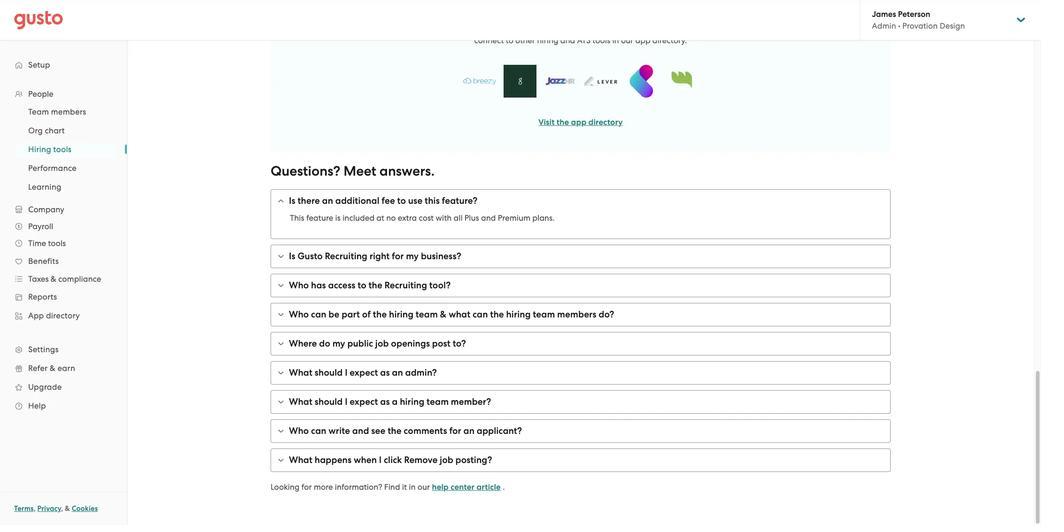 Task type: vqa. For each thing, say whether or not it's contained in the screenshot.
Gusto. in Create accounts for new people without having to leave Gusto.
no



Task type: locate. For each thing, give the bounding box(es) containing it.
, left privacy
[[34, 505, 36, 513]]

part
[[342, 309, 360, 320]]

job inside the where do my public job openings post to? dropdown button
[[375, 338, 389, 349]]

expect for an
[[350, 368, 378, 378]]

job right remove
[[440, 455, 453, 466]]

see
[[371, 426, 386, 437]]

1 vertical spatial an
[[392, 368, 403, 378]]

who left has on the left bottom
[[289, 280, 309, 291]]

1 vertical spatial recruiting
[[325, 251, 368, 262]]

james peterson admin • provation design
[[872, 9, 965, 31]]

meet
[[344, 163, 376, 180]]

1 vertical spatial our
[[418, 483, 430, 492]]

1 should from the top
[[315, 368, 343, 378]]

our down doesn't
[[621, 36, 634, 45]]

can left write
[[311, 426, 326, 437]]

0 vertical spatial in
[[613, 36, 619, 45]]

0 horizontal spatial app
[[571, 117, 587, 127]]

0 vertical spatial tools
[[593, 36, 611, 45]]

and down if
[[561, 36, 575, 45]]

who has access to the recruiting tool? button
[[271, 274, 891, 297]]

1 vertical spatial what
[[289, 397, 313, 407]]

2 expect from the top
[[350, 397, 378, 407]]

an left the admin? in the bottom of the page
[[392, 368, 403, 378]]

my left business?
[[406, 251, 419, 262]]

0 vertical spatial our
[[621, 36, 634, 45]]

0 vertical spatial app
[[636, 36, 651, 45]]

recruiting inside "dropdown button"
[[385, 280, 427, 291]]

who has access to the recruiting tool?
[[289, 280, 451, 291]]

app right visit
[[571, 117, 587, 127]]

who for who has access to the recruiting tool?
[[289, 280, 309, 291]]

right
[[370, 251, 390, 262]]

1 horizontal spatial our
[[621, 36, 634, 45]]

can left be
[[311, 309, 326, 320]]

1 horizontal spatial for
[[392, 251, 404, 262]]

can
[[731, 24, 745, 34], [311, 309, 326, 320], [473, 309, 488, 320], [311, 426, 326, 437]]

answers.
[[380, 163, 435, 180]]

2 vertical spatial who
[[289, 426, 309, 437]]

0 horizontal spatial to
[[358, 280, 366, 291]]

job
[[375, 338, 389, 349], [440, 455, 453, 466]]

as
[[380, 368, 390, 378], [380, 397, 390, 407]]

tools down payroll dropdown button
[[48, 239, 66, 248]]

an down member?
[[464, 426, 475, 437]]

1 vertical spatial my
[[333, 338, 345, 349]]

i for a
[[345, 397, 348, 407]]

who for who can be part of the hiring team & what can the hiring team members do?
[[289, 309, 309, 320]]

0 horizontal spatial an
[[322, 196, 333, 206]]

who left write
[[289, 426, 309, 437]]

james
[[872, 9, 896, 19]]

an up feature on the top left of page
[[322, 196, 333, 206]]

0 vertical spatial to
[[506, 36, 514, 45]]

as up see
[[380, 397, 390, 407]]

a inside what should i expect as a hiring team member? dropdown button
[[392, 397, 398, 407]]

the right see
[[388, 426, 402, 437]]

a up who can write and see the comments for an applicant?
[[392, 397, 398, 407]]

payroll button
[[9, 218, 117, 235]]

where
[[289, 338, 317, 349]]

1 vertical spatial and
[[481, 213, 496, 223]]

1 what from the top
[[289, 368, 313, 378]]

1 horizontal spatial ,
[[61, 505, 63, 513]]

to inside if you already have a recruiting tool, or if gusto recruiting doesn't fit your needs, you can connect to other hiring and ats tools in our app directory.
[[506, 36, 514, 45]]

1 horizontal spatial my
[[406, 251, 419, 262]]

1 horizontal spatial directory
[[589, 117, 623, 127]]

our left help
[[418, 483, 430, 492]]

where do my public job openings post to? button
[[271, 333, 891, 355]]

gusto navigation element
[[0, 40, 127, 430]]

2 horizontal spatial an
[[464, 426, 475, 437]]

1 horizontal spatial you
[[715, 24, 729, 34]]

3 who from the top
[[289, 426, 309, 437]]

0 horizontal spatial a
[[392, 397, 398, 407]]

1 vertical spatial to
[[397, 196, 406, 206]]

help
[[432, 483, 449, 493]]

gusto up ats
[[569, 24, 591, 34]]

1 who from the top
[[289, 280, 309, 291]]

my right do
[[333, 338, 345, 349]]

i up write
[[345, 397, 348, 407]]

to inside is there an additional fee to use this feature? dropdown button
[[397, 196, 406, 206]]

to down recruiting at the top of page
[[506, 36, 514, 45]]

center
[[451, 483, 475, 493]]

0 vertical spatial as
[[380, 368, 390, 378]]

cost
[[419, 213, 434, 223]]

team up comments
[[427, 397, 449, 407]]

2 , from the left
[[61, 505, 63, 513]]

2 horizontal spatial for
[[449, 426, 461, 437]]

1 vertical spatial gusto
[[298, 251, 323, 262]]

0 vertical spatial i
[[345, 368, 348, 378]]

i down "public"
[[345, 368, 348, 378]]

2 is from the top
[[289, 251, 296, 262]]

0 horizontal spatial job
[[375, 338, 389, 349]]

0 vertical spatial expect
[[350, 368, 378, 378]]

directory
[[589, 117, 623, 127], [46, 311, 80, 321]]

1 vertical spatial as
[[380, 397, 390, 407]]

can right needs,
[[731, 24, 745, 34]]

should down do
[[315, 368, 343, 378]]

0 horizontal spatial our
[[418, 483, 430, 492]]

1 expect from the top
[[350, 368, 378, 378]]

team
[[28, 107, 49, 117]]

1 horizontal spatial members
[[557, 309, 597, 320]]

can inside if you already have a recruiting tool, or if gusto recruiting doesn't fit your needs, you can connect to other hiring and ats tools in our app directory.
[[731, 24, 745, 34]]

1 , from the left
[[34, 505, 36, 513]]

extra
[[398, 213, 417, 223]]

team down the tool?
[[416, 309, 438, 320]]

job right "public"
[[375, 338, 389, 349]]

who
[[289, 280, 309, 291], [289, 309, 309, 320], [289, 426, 309, 437]]

0 horizontal spatial members
[[51, 107, 86, 117]]

1 vertical spatial for
[[449, 426, 461, 437]]

to right fee
[[397, 196, 406, 206]]

1 vertical spatial job
[[440, 455, 453, 466]]

1 horizontal spatial to
[[397, 196, 406, 206]]

& right taxes
[[51, 274, 56, 284]]

upgrade
[[28, 383, 62, 392]]

expect down what should i expect as an admin?
[[350, 397, 378, 407]]

members down who has access to the recruiting tool? "dropdown button"
[[557, 309, 597, 320]]

in right ats
[[613, 36, 619, 45]]

2 horizontal spatial recruiting
[[593, 24, 631, 34]]

as for an
[[380, 368, 390, 378]]

is down this
[[289, 251, 296, 262]]

app inside if you already have a recruiting tool, or if gusto recruiting doesn't fit your needs, you can connect to other hiring and ats tools in our app directory.
[[636, 36, 651, 45]]

1 vertical spatial members
[[557, 309, 597, 320]]

2 should from the top
[[315, 397, 343, 407]]

0 horizontal spatial and
[[352, 426, 369, 437]]

setup link
[[9, 56, 117, 73]]

what inside "what should i expect as an admin?" dropdown button
[[289, 368, 313, 378]]

1 vertical spatial in
[[409, 483, 416, 492]]

0 vertical spatial recruiting
[[593, 24, 631, 34]]

1 horizontal spatial an
[[392, 368, 403, 378]]

our
[[621, 36, 634, 45], [418, 483, 430, 492]]

is there an additional fee to use this feature?
[[289, 196, 478, 206]]

& left cookies
[[65, 505, 70, 513]]

what happens when i click remove job posting? button
[[271, 449, 891, 472]]

taxes & compliance
[[28, 274, 101, 284]]

1 list from the top
[[0, 86, 127, 415]]

settings link
[[9, 341, 117, 358]]

2 as from the top
[[380, 397, 390, 407]]

i left click
[[379, 455, 382, 466]]

0 vertical spatial should
[[315, 368, 343, 378]]

is inside 'is gusto recruiting right for my business?' dropdown button
[[289, 251, 296, 262]]

1 horizontal spatial in
[[613, 36, 619, 45]]

1 vertical spatial who
[[289, 309, 309, 320]]

team members
[[28, 107, 86, 117]]

tools right ats
[[593, 36, 611, 45]]

& left the what
[[440, 309, 447, 320]]

2 vertical spatial to
[[358, 280, 366, 291]]

job inside what happens when i click remove job posting? dropdown button
[[440, 455, 453, 466]]

no
[[386, 213, 396, 223]]

0 horizontal spatial recruiting
[[325, 251, 368, 262]]

0 vertical spatial an
[[322, 196, 333, 206]]

1 horizontal spatial app
[[636, 36, 651, 45]]

where do my public job openings post to?
[[289, 338, 466, 349]]

2 what from the top
[[289, 397, 313, 407]]

if
[[563, 24, 567, 34]]

should
[[315, 368, 343, 378], [315, 397, 343, 407]]

members
[[51, 107, 86, 117], [557, 309, 597, 320]]

and
[[561, 36, 575, 45], [481, 213, 496, 223], [352, 426, 369, 437]]

public
[[347, 338, 373, 349]]

openings
[[391, 338, 430, 349]]

fee
[[382, 196, 395, 206]]

1 vertical spatial i
[[345, 397, 348, 407]]

hiring
[[28, 145, 51, 154]]

2 horizontal spatial to
[[506, 36, 514, 45]]

cookies button
[[72, 503, 98, 515]]

write
[[329, 426, 350, 437]]

0 vertical spatial members
[[51, 107, 86, 117]]

have
[[470, 24, 488, 34]]

2 list from the top
[[0, 102, 127, 196]]

is
[[289, 196, 296, 206], [289, 251, 296, 262]]

2 horizontal spatial and
[[561, 36, 575, 45]]

0 vertical spatial and
[[561, 36, 575, 45]]

hiring inside what should i expect as a hiring team member? dropdown button
[[400, 397, 425, 407]]

questions?
[[271, 163, 340, 180]]

for right comments
[[449, 426, 461, 437]]

3 what from the top
[[289, 455, 313, 466]]

0 vertical spatial a
[[490, 24, 495, 34]]

0 vertical spatial my
[[406, 251, 419, 262]]

ats
[[577, 36, 591, 45]]

0 vertical spatial for
[[392, 251, 404, 262]]

members down people dropdown button
[[51, 107, 86, 117]]

0 vertical spatial what
[[289, 368, 313, 378]]

what inside what happens when i click remove job posting? dropdown button
[[289, 455, 313, 466]]

members inside the "who can be part of the hiring team & what can the hiring team members do?" "dropdown button"
[[557, 309, 597, 320]]

1 horizontal spatial a
[[490, 24, 495, 34]]

0 vertical spatial who
[[289, 280, 309, 291]]

1 vertical spatial app
[[571, 117, 587, 127]]

1 vertical spatial is
[[289, 251, 296, 262]]

,
[[34, 505, 36, 513], [61, 505, 63, 513]]

1 horizontal spatial gusto
[[569, 24, 591, 34]]

taxes
[[28, 274, 49, 284]]

0 horizontal spatial directory
[[46, 311, 80, 321]]

team for &
[[416, 309, 438, 320]]

recruiting inside if you already have a recruiting tool, or if gusto recruiting doesn't fit your needs, you can connect to other hiring and ats tools in our app directory.
[[593, 24, 631, 34]]

&
[[51, 274, 56, 284], [440, 309, 447, 320], [50, 364, 55, 373], [65, 505, 70, 513]]

0 horizontal spatial ,
[[34, 505, 36, 513]]

looking for more information? find it in our help center article .
[[271, 483, 505, 493]]

1 horizontal spatial recruiting
[[385, 280, 427, 291]]

for left more
[[302, 483, 312, 492]]

is left there
[[289, 196, 296, 206]]

0 horizontal spatial for
[[302, 483, 312, 492]]

hiring tools link
[[17, 141, 117, 158]]

tools up "performance" link
[[53, 145, 72, 154]]

recruiting left doesn't
[[593, 24, 631, 34]]

team inside dropdown button
[[427, 397, 449, 407]]

settings
[[28, 345, 59, 354]]

list
[[0, 86, 127, 415], [0, 102, 127, 196]]

2 who from the top
[[289, 309, 309, 320]]

for right 'right'
[[392, 251, 404, 262]]

our inside if you already have a recruiting tool, or if gusto recruiting doesn't fit your needs, you can connect to other hiring and ats tools in our app directory.
[[621, 36, 634, 45]]

should inside what should i expect as a hiring team member? dropdown button
[[315, 397, 343, 407]]

0 vertical spatial job
[[375, 338, 389, 349]]

in inside if you already have a recruiting tool, or if gusto recruiting doesn't fit your needs, you can connect to other hiring and ats tools in our app directory.
[[613, 36, 619, 45]]

0 horizontal spatial in
[[409, 483, 416, 492]]

visit
[[539, 117, 555, 127]]

for inside dropdown button
[[392, 251, 404, 262]]

should up write
[[315, 397, 343, 407]]

app directory link
[[9, 307, 117, 324]]

is gusto recruiting right for my business?
[[289, 251, 461, 262]]

2 vertical spatial tools
[[48, 239, 66, 248]]

1 as from the top
[[380, 368, 390, 378]]

cookies
[[72, 505, 98, 513]]

1 is from the top
[[289, 196, 296, 206]]

0 horizontal spatial you
[[424, 24, 438, 34]]

the inside dropdown button
[[388, 426, 402, 437]]

the right visit
[[557, 117, 569, 127]]

0 horizontal spatial gusto
[[298, 251, 323, 262]]

is for is gusto recruiting right for my business?
[[289, 251, 296, 262]]

gusto inside 'is gusto recruiting right for my business?' dropdown button
[[298, 251, 323, 262]]

2 vertical spatial recruiting
[[385, 280, 427, 291]]

expect inside what should i expect as a hiring team member? dropdown button
[[350, 397, 378, 407]]

you right needs,
[[715, 24, 729, 34]]

app directory
[[28, 311, 80, 321]]

1 vertical spatial should
[[315, 397, 343, 407]]

and left see
[[352, 426, 369, 437]]

expect inside "what should i expect as an admin?" dropdown button
[[350, 368, 378, 378]]

recruiting up access at bottom left
[[325, 251, 368, 262]]

a up connect
[[490, 24, 495, 34]]

org
[[28, 126, 43, 135]]

hiring tools
[[28, 145, 72, 154]]

what inside what should i expect as a hiring team member? dropdown button
[[289, 397, 313, 407]]

time tools
[[28, 239, 66, 248]]

reports
[[28, 292, 57, 302]]

privacy link
[[37, 505, 61, 513]]

should inside "what should i expect as an admin?" dropdown button
[[315, 368, 343, 378]]

my
[[406, 251, 419, 262], [333, 338, 345, 349]]

and right plus
[[481, 213, 496, 223]]

0 vertical spatial is
[[289, 196, 296, 206]]

, left cookies
[[61, 505, 63, 513]]

in inside looking for more information? find it in our help center article .
[[409, 483, 416, 492]]

app down doesn't
[[636, 36, 651, 45]]

1 horizontal spatial job
[[440, 455, 453, 466]]

is inside is there an additional fee to use this feature? dropdown button
[[289, 196, 296, 206]]

design
[[940, 21, 965, 31]]

refer & earn
[[28, 364, 75, 373]]

2 vertical spatial and
[[352, 426, 369, 437]]

admin?
[[405, 368, 437, 378]]

hiring
[[537, 36, 559, 45], [389, 309, 414, 320], [506, 309, 531, 320], [400, 397, 425, 407]]

0 vertical spatial gusto
[[569, 24, 591, 34]]

0 horizontal spatial my
[[333, 338, 345, 349]]

to right access at bottom left
[[358, 280, 366, 291]]

business?
[[421, 251, 461, 262]]

recruiting left the tool?
[[385, 280, 427, 291]]

as up what should i expect as a hiring team member?
[[380, 368, 390, 378]]

2 vertical spatial for
[[302, 483, 312, 492]]

gusto inside if you already have a recruiting tool, or if gusto recruiting doesn't fit your needs, you can connect to other hiring and ats tools in our app directory.
[[569, 24, 591, 34]]

1 vertical spatial expect
[[350, 397, 378, 407]]

member?
[[451, 397, 491, 407]]

tool,
[[535, 24, 551, 34]]

a
[[490, 24, 495, 34], [392, 397, 398, 407]]

1 vertical spatial a
[[392, 397, 398, 407]]

what for what happens when i click remove job posting?
[[289, 455, 313, 466]]

1 vertical spatial tools
[[53, 145, 72, 154]]

tools inside dropdown button
[[48, 239, 66, 248]]

who inside dropdown button
[[289, 426, 309, 437]]

who up where
[[289, 309, 309, 320]]

directory inside list
[[46, 311, 80, 321]]

for inside looking for more information? find it in our help center article .
[[302, 483, 312, 492]]

gusto up has on the left bottom
[[298, 251, 323, 262]]

integration logo image
[[504, 65, 537, 98], [625, 65, 658, 98], [544, 65, 577, 98], [665, 69, 698, 94], [585, 77, 618, 86], [463, 78, 496, 85]]

the right the what
[[490, 309, 504, 320]]

1 vertical spatial directory
[[46, 311, 80, 321]]

you right if
[[424, 24, 438, 34]]

2 vertical spatial what
[[289, 455, 313, 466]]

expect down "public"
[[350, 368, 378, 378]]

admin
[[872, 21, 896, 31]]

in right it
[[409, 483, 416, 492]]



Task type: describe. For each thing, give the bounding box(es) containing it.
there
[[298, 196, 320, 206]]

more
[[314, 483, 333, 492]]

be
[[329, 309, 340, 320]]

•
[[898, 21, 901, 31]]

needs,
[[689, 24, 713, 34]]

provation
[[903, 21, 938, 31]]

privacy
[[37, 505, 61, 513]]

who can write and see the comments for an applicant? button
[[271, 420, 891, 443]]

directory.
[[653, 36, 687, 45]]

& inside 'dropdown button'
[[51, 274, 56, 284]]

do?
[[599, 309, 614, 320]]

your
[[671, 24, 687, 34]]

tool?
[[429, 280, 451, 291]]

team down who has access to the recruiting tool? "dropdown button"
[[533, 309, 555, 320]]

& inside "dropdown button"
[[440, 309, 447, 320]]

recruiting
[[497, 24, 533, 34]]

help center article link
[[432, 483, 501, 493]]

questions? meet answers.
[[271, 163, 435, 180]]

can right the what
[[473, 309, 488, 320]]

benefits link
[[9, 253, 117, 270]]

with
[[436, 213, 452, 223]]

what for what should i expect as a hiring team member?
[[289, 397, 313, 407]]

or
[[553, 24, 561, 34]]

when
[[354, 455, 377, 466]]

our inside looking for more information? find it in our help center article .
[[418, 483, 430, 492]]

earn
[[58, 364, 75, 373]]

included
[[343, 213, 375, 223]]

terms
[[14, 505, 34, 513]]

the right of
[[373, 309, 387, 320]]

do
[[319, 338, 330, 349]]

remove
[[404, 455, 438, 466]]

i for an
[[345, 368, 348, 378]]

recruiting inside dropdown button
[[325, 251, 368, 262]]

my inside dropdown button
[[406, 251, 419, 262]]

as for a
[[380, 397, 390, 407]]

& left earn
[[50, 364, 55, 373]]

should for what should i expect as an admin?
[[315, 368, 343, 378]]

2 vertical spatial i
[[379, 455, 382, 466]]

reports link
[[9, 289, 117, 305]]

for inside dropdown button
[[449, 426, 461, 437]]

2 you from the left
[[715, 24, 729, 34]]

learning
[[28, 182, 61, 192]]

should for what should i expect as a hiring team member?
[[315, 397, 343, 407]]

members inside the team members link
[[51, 107, 86, 117]]

compliance
[[58, 274, 101, 284]]

and inside dropdown button
[[352, 426, 369, 437]]

what for what should i expect as an admin?
[[289, 368, 313, 378]]

list containing team members
[[0, 102, 127, 196]]

hiring inside if you already have a recruiting tool, or if gusto recruiting doesn't fit your needs, you can connect to other hiring and ats tools in our app directory.
[[537, 36, 559, 45]]

terms , privacy , & cookies
[[14, 505, 98, 513]]

time
[[28, 239, 46, 248]]

1 you from the left
[[424, 24, 438, 34]]

premium
[[498, 213, 531, 223]]

to inside who has access to the recruiting tool? "dropdown button"
[[358, 280, 366, 291]]

learning link
[[17, 179, 117, 196]]

and inside if you already have a recruiting tool, or if gusto recruiting doesn't fit your needs, you can connect to other hiring and ats tools in our app directory.
[[561, 36, 575, 45]]

peterson
[[898, 9, 931, 19]]

who for who can write and see the comments for an applicant?
[[289, 426, 309, 437]]

.
[[503, 483, 505, 492]]

help link
[[9, 398, 117, 415]]

visit the app directory link
[[539, 117, 623, 127]]

click
[[384, 455, 402, 466]]

is
[[335, 213, 341, 223]]

app
[[28, 311, 44, 321]]

list containing people
[[0, 86, 127, 415]]

my inside dropdown button
[[333, 338, 345, 349]]

post
[[432, 338, 451, 349]]

time tools button
[[9, 235, 117, 252]]

home image
[[14, 11, 63, 29]]

org chart link
[[17, 122, 117, 139]]

1 horizontal spatial and
[[481, 213, 496, 223]]

team members link
[[17, 103, 117, 120]]

of
[[362, 309, 371, 320]]

setup
[[28, 60, 50, 70]]

chart
[[45, 126, 65, 135]]

benefits
[[28, 257, 59, 266]]

tools for hiring tools
[[53, 145, 72, 154]]

is there an additional fee to use this feature? button
[[271, 190, 891, 212]]

is for is there an additional fee to use this feature?
[[289, 196, 296, 206]]

tools inside if you already have a recruiting tool, or if gusto recruiting doesn't fit your needs, you can connect to other hiring and ats tools in our app directory.
[[593, 36, 611, 45]]

it
[[402, 483, 407, 492]]

happens
[[315, 455, 352, 466]]

what should i expect as a hiring team member?
[[289, 397, 491, 407]]

company button
[[9, 201, 117, 218]]

already
[[440, 24, 468, 34]]

this
[[290, 213, 304, 223]]

the down is gusto recruiting right for my business?
[[369, 280, 382, 291]]

what should i expect as an admin? button
[[271, 362, 891, 384]]

if
[[417, 24, 422, 34]]

if you already have a recruiting tool, or if gusto recruiting doesn't fit your needs, you can connect to other hiring and ats tools in our app directory.
[[417, 24, 745, 45]]

tools for time tools
[[48, 239, 66, 248]]

0 vertical spatial directory
[[589, 117, 623, 127]]

is gusto recruiting right for my business? button
[[271, 245, 891, 268]]

this feature is included at no extra cost with all plus and premium plans.
[[290, 213, 555, 223]]

performance
[[28, 164, 77, 173]]

payroll
[[28, 222, 53, 231]]

other
[[516, 36, 535, 45]]

this
[[425, 196, 440, 206]]

connect
[[474, 36, 504, 45]]

access
[[328, 280, 356, 291]]

applicant?
[[477, 426, 522, 437]]

2 vertical spatial an
[[464, 426, 475, 437]]

find
[[384, 483, 400, 492]]

comments
[[404, 426, 447, 437]]

who can write and see the comments for an applicant?
[[289, 426, 522, 437]]

help
[[28, 401, 46, 411]]

team for member?
[[427, 397, 449, 407]]

to?
[[453, 338, 466, 349]]

expect for a
[[350, 397, 378, 407]]

all
[[454, 213, 463, 223]]

can inside dropdown button
[[311, 426, 326, 437]]

a inside if you already have a recruiting tool, or if gusto recruiting doesn't fit your needs, you can connect to other hiring and ats tools in our app directory.
[[490, 24, 495, 34]]

what happens when i click remove job posting?
[[289, 455, 492, 466]]

information?
[[335, 483, 382, 492]]

who can be part of the hiring team & what can the hiring team members do? button
[[271, 304, 891, 326]]

fit
[[661, 24, 669, 34]]



